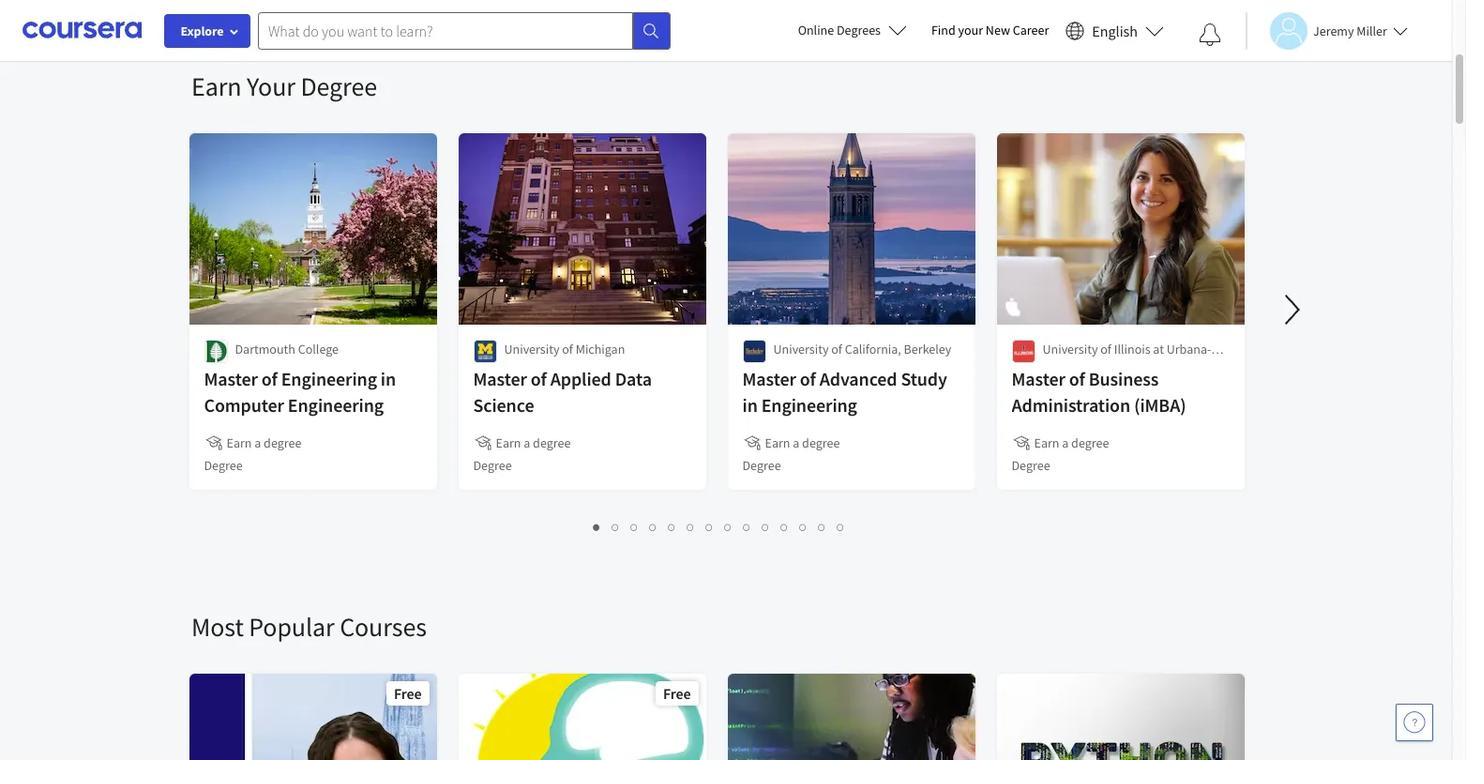 Task type: locate. For each thing, give the bounding box(es) containing it.
earn a degree for science
[[496, 435, 571, 451]]

explore button
[[164, 14, 251, 48]]

of
[[563, 341, 574, 358], [832, 341, 843, 358], [1102, 341, 1113, 358], [262, 367, 278, 390], [531, 367, 547, 390], [801, 367, 817, 390], [1070, 367, 1086, 390]]

university right "university of california, berkeley" image
[[774, 341, 830, 358]]

programming for everybody (getting started with python) course by university of michigan, image
[[998, 674, 1246, 760]]

3
[[631, 518, 639, 536]]

university of michigan
[[505, 341, 626, 358]]

science
[[474, 393, 535, 417]]

14 button
[[832, 516, 853, 538]]

degree down administration on the right bottom of the page
[[1072, 435, 1110, 451]]

1 horizontal spatial free link
[[457, 672, 709, 760]]

free link
[[188, 672, 439, 760], [457, 672, 709, 760]]

most popular courses carousel element
[[182, 554, 1467, 760]]

a down master of advanced study in engineering
[[794, 435, 800, 451]]

None search field
[[258, 12, 671, 49]]

1 vertical spatial list
[[191, 516, 1247, 538]]

4 earn a degree from the left
[[1035, 435, 1110, 451]]

of down university of michigan
[[531, 367, 547, 390]]

earn a degree down master of advanced study in engineering
[[766, 435, 841, 451]]

2 free from the left
[[664, 684, 692, 703]]

1
[[594, 518, 601, 536]]

1 horizontal spatial university
[[774, 341, 830, 358]]

1 list from the top
[[191, 0, 1261, 8]]

2 master from the left
[[474, 367, 528, 390]]

master up computer
[[205, 367, 258, 390]]

master inside master of applied data science
[[474, 367, 528, 390]]

2 list from the top
[[191, 516, 1247, 538]]

university for advanced
[[774, 341, 830, 358]]

of left advanced
[[801, 367, 817, 390]]

master down "university of illinois at urbana-champaign" icon
[[1013, 367, 1066, 390]]

0 horizontal spatial in
[[381, 367, 397, 390]]

of for michigan
[[563, 341, 574, 358]]

7
[[706, 518, 714, 536]]

1 horizontal spatial free
[[664, 684, 692, 703]]

degree
[[264, 435, 302, 451], [534, 435, 571, 451], [803, 435, 841, 451], [1072, 435, 1110, 451]]

of inside master of engineering in computer engineering
[[262, 367, 278, 390]]

of inside the university of illinois at urbana- champaign
[[1102, 341, 1113, 358]]

master of engineering in computer engineering
[[205, 367, 397, 417]]

12
[[800, 518, 815, 536]]

degree down master of applied data science
[[534, 435, 571, 451]]

2
[[612, 518, 620, 536]]

degree for master of advanced study in engineering
[[743, 457, 782, 474]]

degree down administration on the right bottom of the page
[[1013, 457, 1051, 474]]

1 vertical spatial in
[[743, 393, 759, 417]]

of left illinois
[[1102, 341, 1113, 358]]

0 horizontal spatial university
[[505, 341, 560, 358]]

degree down computer
[[205, 457, 243, 474]]

master inside master of advanced study in engineering
[[743, 367, 797, 390]]

in inside master of advanced study in engineering
[[743, 393, 759, 417]]

0 vertical spatial list
[[191, 0, 1261, 8]]

1 university from the left
[[505, 341, 560, 358]]

2 earn a degree from the left
[[496, 435, 571, 451]]

free
[[395, 684, 422, 703], [664, 684, 692, 703]]

earn your degree
[[191, 69, 377, 103]]

master inside master of engineering in computer engineering
[[205, 367, 258, 390]]

3 a from the left
[[794, 435, 800, 451]]

13 button
[[813, 516, 834, 538]]

michigan
[[576, 341, 626, 358]]

earn a degree down computer
[[227, 435, 302, 451]]

2 free link from the left
[[457, 672, 709, 760]]

4 master from the left
[[1013, 367, 1066, 390]]

10 button
[[757, 516, 778, 538]]

degrees
[[837, 22, 881, 38]]

university right university of michigan image
[[505, 341, 560, 358]]

university for applied
[[505, 341, 560, 358]]

earn a degree down science
[[496, 435, 571, 451]]

1 master from the left
[[205, 367, 258, 390]]

english
[[1093, 21, 1138, 40]]

advanced
[[820, 367, 898, 390]]

earn down computer
[[227, 435, 252, 451]]

show notifications image
[[1199, 23, 1222, 46]]

degree down science
[[474, 457, 513, 474]]

degree down master of advanced study in engineering
[[803, 435, 841, 451]]

1 a from the left
[[255, 435, 262, 451]]

earn a degree for (imba)
[[1035, 435, 1110, 451]]

4 degree from the left
[[1072, 435, 1110, 451]]

earn a degree
[[227, 435, 302, 451], [496, 435, 571, 451], [766, 435, 841, 451], [1035, 435, 1110, 451]]

degree for science
[[534, 435, 571, 451]]

of inside master of applied data science
[[531, 367, 547, 390]]

university up the champaign
[[1044, 341, 1099, 358]]

jeremy
[[1314, 22, 1355, 39]]

university of california, berkeley
[[774, 341, 953, 358]]

earn left your
[[191, 69, 242, 103]]

2 university from the left
[[774, 341, 830, 358]]

1 degree from the left
[[264, 435, 302, 451]]

a for in
[[794, 435, 800, 451]]

popular
[[249, 610, 335, 644]]

9
[[744, 518, 751, 536]]

of inside master of advanced study in engineering
[[801, 367, 817, 390]]

master
[[205, 367, 258, 390], [474, 367, 528, 390], [743, 367, 797, 390], [1013, 367, 1066, 390]]

master of advanced study in engineering
[[743, 367, 948, 417]]

computer
[[205, 393, 285, 417]]

earn a degree for computer
[[227, 435, 302, 451]]

study
[[902, 367, 948, 390]]

find your new career link
[[923, 19, 1059, 42]]

degree for computer
[[264, 435, 302, 451]]

0 horizontal spatial free link
[[188, 672, 439, 760]]

1 horizontal spatial in
[[743, 393, 759, 417]]

3 master from the left
[[743, 367, 797, 390]]

of left california,
[[832, 341, 843, 358]]

urbana-
[[1168, 341, 1212, 358]]

degree
[[301, 69, 377, 103], [205, 457, 243, 474], [474, 457, 513, 474], [743, 457, 782, 474], [1013, 457, 1051, 474]]

of up applied
[[563, 341, 574, 358]]

in
[[381, 367, 397, 390], [743, 393, 759, 417]]

12 button
[[794, 516, 815, 538]]

3 earn a degree from the left
[[766, 435, 841, 451]]

6
[[687, 518, 695, 536]]

2 a from the left
[[524, 435, 531, 451]]

14
[[838, 518, 853, 536]]

your
[[247, 69, 296, 103]]

degree up 10 button
[[743, 457, 782, 474]]

of up administration on the right bottom of the page
[[1070, 367, 1086, 390]]

earn a degree down administration on the right bottom of the page
[[1035, 435, 1110, 451]]

master down "university of california, berkeley" image
[[743, 367, 797, 390]]

university inside the university of illinois at urbana- champaign
[[1044, 341, 1099, 358]]

3 university from the left
[[1044, 341, 1099, 358]]

in inside master of engineering in computer engineering
[[381, 367, 397, 390]]

of for applied
[[531, 367, 547, 390]]

of inside master of business administration (imba)
[[1070, 367, 1086, 390]]

a down science
[[524, 435, 531, 451]]

0 horizontal spatial free
[[395, 684, 422, 703]]

coursera image
[[23, 15, 142, 45]]

applied
[[551, 367, 612, 390]]

master for master of advanced study in engineering
[[743, 367, 797, 390]]

2 horizontal spatial university
[[1044, 341, 1099, 358]]

earn up the 11 button
[[766, 435, 791, 451]]

engineering inside master of advanced study in engineering
[[762, 393, 858, 417]]

10 11 12 13 14
[[763, 518, 853, 536]]

4 a from the left
[[1063, 435, 1070, 451]]

university
[[505, 341, 560, 358], [774, 341, 830, 358], [1044, 341, 1099, 358]]

a
[[255, 435, 262, 451], [524, 435, 531, 451], [794, 435, 800, 451], [1063, 435, 1070, 451]]

of down dartmouth
[[262, 367, 278, 390]]

master of applied data science
[[474, 367, 653, 417]]

online degrees
[[798, 22, 881, 38]]

python for everybody specialization by university of michigan, image
[[728, 674, 977, 760]]

1 free from the left
[[395, 684, 422, 703]]

master inside master of business administration (imba)
[[1013, 367, 1066, 390]]

jeremy miller
[[1314, 22, 1388, 39]]

degree right your
[[301, 69, 377, 103]]

engineering
[[282, 367, 378, 390], [288, 393, 384, 417], [762, 393, 858, 417]]

0 vertical spatial in
[[381, 367, 397, 390]]

1 earn a degree from the left
[[227, 435, 302, 451]]

10
[[763, 518, 778, 536]]

9 button
[[738, 516, 757, 538]]

earn down science
[[496, 435, 522, 451]]

earn a degree for in
[[766, 435, 841, 451]]

3 degree from the left
[[803, 435, 841, 451]]

list
[[191, 0, 1261, 8], [191, 516, 1247, 538]]

master up science
[[474, 367, 528, 390]]

list containing 1
[[191, 516, 1247, 538]]

2 degree from the left
[[534, 435, 571, 451]]

earn
[[191, 69, 242, 103], [227, 435, 252, 451], [496, 435, 522, 451], [766, 435, 791, 451], [1035, 435, 1060, 451]]

career
[[1013, 22, 1050, 38]]

a down computer
[[255, 435, 262, 451]]

a down administration on the right bottom of the page
[[1063, 435, 1070, 451]]

earn for master of advanced study in engineering
[[766, 435, 791, 451]]

master for master of engineering in computer engineering
[[205, 367, 258, 390]]

earn down administration on the right bottom of the page
[[1035, 435, 1060, 451]]

degree down master of engineering in computer engineering at left
[[264, 435, 302, 451]]

4 button
[[644, 516, 663, 538]]



Task type: vqa. For each thing, say whether or not it's contained in the screenshot.


Task type: describe. For each thing, give the bounding box(es) containing it.
dartmouth college image
[[205, 340, 228, 363]]

degree for master of engineering in computer engineering
[[205, 457, 243, 474]]

8
[[725, 518, 733, 536]]

degree for master of applied data science
[[474, 457, 513, 474]]

11
[[781, 518, 796, 536]]

free for 2nd free link from the right
[[395, 684, 422, 703]]

11 button
[[776, 516, 796, 538]]

california,
[[846, 341, 902, 358]]

engineering for computer
[[288, 393, 384, 417]]

online degrees button
[[783, 9, 923, 51]]

engineering for in
[[762, 393, 858, 417]]

6 button
[[682, 516, 701, 538]]

miller
[[1357, 22, 1388, 39]]

business
[[1090, 367, 1160, 390]]

3 button
[[626, 516, 644, 538]]

of for california,
[[832, 341, 843, 358]]

master for master of applied data science
[[474, 367, 528, 390]]

master of business administration (imba)
[[1013, 367, 1187, 417]]

jeremy miller button
[[1246, 12, 1409, 49]]

8 button
[[719, 516, 738, 538]]

of for illinois
[[1102, 341, 1113, 358]]

master for master of business administration (imba)
[[1013, 367, 1066, 390]]

1 free link from the left
[[188, 672, 439, 760]]

university for business
[[1044, 341, 1099, 358]]

at
[[1154, 341, 1165, 358]]

earn for master of business administration (imba)
[[1035, 435, 1060, 451]]

4
[[650, 518, 657, 536]]

7 button
[[701, 516, 719, 538]]

degree for (imba)
[[1072, 435, 1110, 451]]

college
[[299, 341, 339, 358]]

university of california, berkeley image
[[743, 340, 767, 363]]

find
[[932, 22, 956, 38]]

degree for master of business administration (imba)
[[1013, 457, 1051, 474]]

explore
[[181, 23, 224, 39]]

13
[[819, 518, 834, 536]]

of for engineering
[[262, 367, 278, 390]]

of for business
[[1070, 367, 1086, 390]]

your
[[959, 22, 984, 38]]

earn your degree carousel element
[[182, 13, 1467, 554]]

berkeley
[[905, 341, 953, 358]]

a for computer
[[255, 435, 262, 451]]

a for (imba)
[[1063, 435, 1070, 451]]

university of illinois at urbana- champaign
[[1044, 341, 1212, 376]]

of for advanced
[[801, 367, 817, 390]]

dartmouth college
[[236, 341, 339, 358]]

new
[[986, 22, 1011, 38]]

What do you want to learn? text field
[[258, 12, 634, 49]]

5
[[669, 518, 676, 536]]

online
[[798, 22, 835, 38]]

5 button
[[663, 516, 682, 538]]

illinois
[[1115, 341, 1152, 358]]

(imba)
[[1135, 393, 1187, 417]]

a for science
[[524, 435, 531, 451]]

2 button
[[607, 516, 626, 538]]

next slide image
[[1271, 287, 1316, 332]]

1 button
[[588, 516, 607, 538]]

most popular courses
[[191, 610, 427, 644]]

list inside 'earn your degree carousel' element
[[191, 516, 1247, 538]]

free for second free link
[[664, 684, 692, 703]]

data
[[616, 367, 653, 390]]

earn for master of engineering in computer engineering
[[227, 435, 252, 451]]

courses
[[340, 610, 427, 644]]

help center image
[[1404, 711, 1427, 734]]

most
[[191, 610, 244, 644]]

dartmouth
[[236, 341, 296, 358]]

earn for master of applied data science
[[496, 435, 522, 451]]

find your new career
[[932, 22, 1050, 38]]

university of illinois at urbana-champaign image
[[1013, 340, 1036, 363]]

university of michigan image
[[474, 340, 497, 363]]

degree for in
[[803, 435, 841, 451]]

administration
[[1013, 393, 1132, 417]]

english button
[[1059, 0, 1172, 61]]

champaign
[[1044, 359, 1107, 376]]



